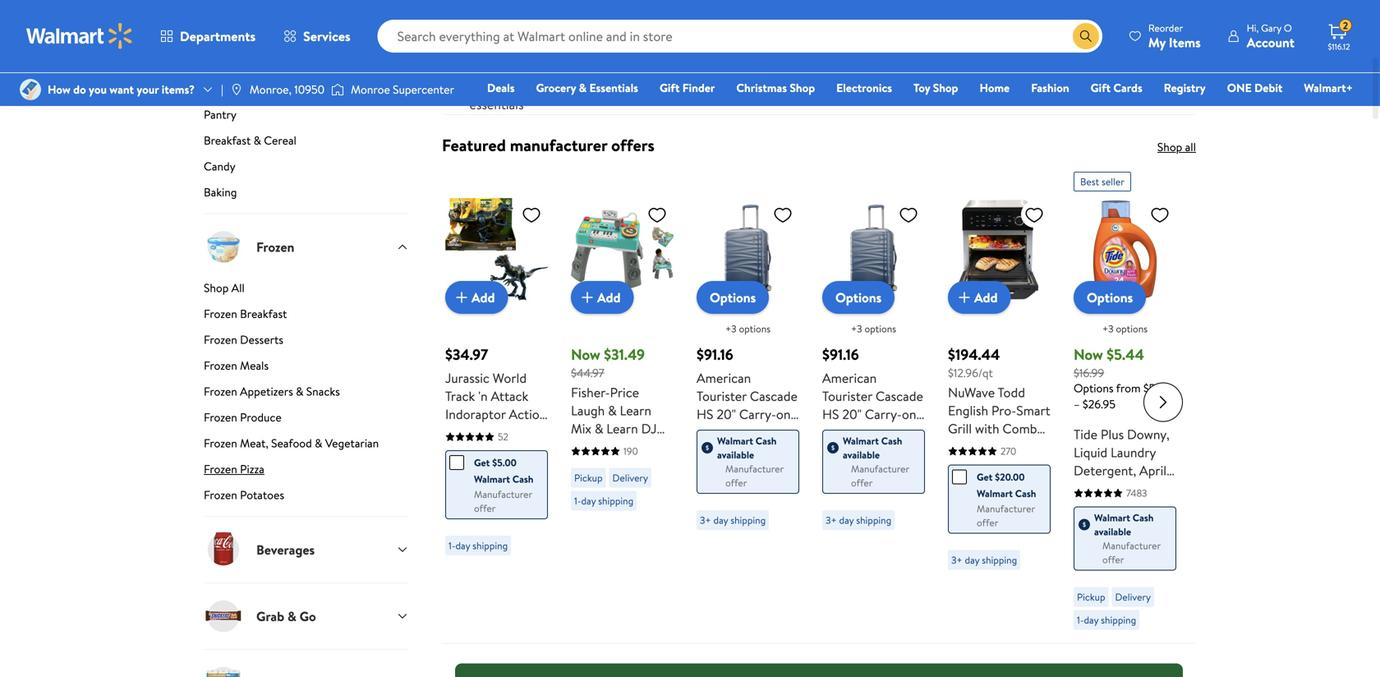 Task type: describe. For each thing, give the bounding box(es) containing it.
tourister for american tourister cascade hs 20" carry-on luggage image associated with 1st the add to favorites list, american tourister cascade hs 20" carry-on luggage image from the left
[[697, 387, 747, 405]]

add button for now
[[571, 281, 634, 314]]

services button
[[270, 16, 364, 56]]

$16.99
[[1074, 365, 1104, 381]]

 image for monroe, 10950
[[230, 83, 243, 96]]

add for now
[[597, 288, 621, 306]]

offer for nuwave todd english pro-smart grill with combo cooking & air frying capabilities image
[[977, 516, 999, 530]]

tide
[[1074, 425, 1098, 443]]

walmart cash available for american tourister cascade hs 20" carry-on luggage image associated with 1st the add to favorites list, american tourister cascade hs 20" carry-on luggage image from the left
[[717, 434, 777, 462]]

$91.16 for 1st the add to favorites list, american tourister cascade hs 20" carry-on luggage image from the left
[[697, 344, 733, 365]]

fisher-price laugh & learn mix & learn dj table, musical learning toy for baby & toddler image
[[571, 198, 674, 301]]

day for nuwave todd english pro-smart grill with combo cooking & air frying capabilities image
[[965, 553, 980, 567]]

candy link
[[204, 158, 409, 181]]

7483
[[1126, 486, 1147, 500]]

2 horizontal spatial 1-
[[1077, 613, 1084, 627]]

$44.97
[[571, 365, 604, 381]]

shipping for 1st the add to favorites list, american tourister cascade hs 20" carry-on luggage image from the left
[[731, 513, 766, 527]]

cereal
[[264, 132, 297, 148]]

manufacturer offer for "add to favorites list, nuwave todd english pro-smart grill with combo cooking & air frying capabilities" icon
[[977, 502, 1035, 530]]

3 +3 from the left
[[1103, 322, 1114, 336]]

shop left home
[[933, 80, 958, 96]]

do
[[73, 81, 86, 97]]

frozen produce
[[204, 409, 282, 425]]

frozen for frozen breakfast
[[204, 306, 237, 322]]

health & wellness link
[[700, 0, 809, 94]]

3+ day shipping for american tourister cascade hs 20" carry-on luggage image for 2nd the add to favorites list, american tourister cascade hs 20" carry-on luggage image from the left
[[826, 513, 892, 527]]

grocery & essentials link
[[529, 79, 646, 97]]

luggage for 1st the add to favorites list, american tourister cascade hs 20" carry-on luggage image from the left
[[697, 423, 745, 441]]

home
[[980, 80, 1010, 96]]

beauty
[[993, 76, 1032, 94]]

now $5.44 $16.99 options from $5.44 – $26.95
[[1074, 344, 1172, 412]]

beverages button
[[204, 516, 409, 583]]

3 product group from the left
[[697, 165, 799, 636]]

best
[[1080, 175, 1099, 189]]

cascade for american tourister cascade hs 20" carry-on luggage image for 2nd the add to favorites list, american tourister cascade hs 20" carry-on luggage image from the left options link
[[876, 387, 923, 405]]

downy,
[[1127, 425, 1170, 443]]

tide plus downy, liquid laundry detergent, april fresh, 37 fl oz, 24 loads
[[1074, 425, 1173, 516]]

musical
[[607, 438, 649, 456]]

add to cart image for $194.44
[[955, 288, 974, 307]]

oz,
[[1139, 479, 1155, 497]]

add to cart image for now
[[578, 288, 597, 307]]

shop left all
[[1158, 139, 1183, 155]]

capabilities
[[948, 474, 1014, 492]]

3 +3 options from the left
[[1103, 322, 1148, 336]]

nuwave todd english pro-smart grill with combo cooking & air frying capabilities image
[[948, 198, 1051, 301]]

one
[[1227, 80, 1252, 96]]

with
[[975, 419, 1000, 438]]

pet
[[850, 76, 869, 94]]

pantry link
[[204, 106, 409, 129]]

supplies
[[872, 76, 917, 94]]

& inside list
[[746, 76, 755, 94]]

3 options from the left
[[1116, 322, 1148, 336]]

snacks inside snacks link
[[204, 81, 237, 97]]

add for $34.97
[[472, 288, 495, 306]]

frying
[[948, 456, 984, 474]]

baby inside now $31.49 $44.97 fisher-price laugh & learn mix & learn dj table, musical learning toy for baby & toddler
[[571, 474, 599, 492]]

search icon image
[[1079, 30, 1093, 43]]

options link for american tourister cascade hs 20" carry-on luggage image for 2nd the add to favorites list, american tourister cascade hs 20" carry-on luggage image from the left
[[822, 281, 895, 314]]

1 vertical spatial 1-day shipping
[[449, 539, 508, 553]]

reorder my items
[[1148, 21, 1201, 51]]

american for options link associated with american tourister cascade hs 20" carry-on luggage image associated with 1st the add to favorites list, american tourister cascade hs 20" carry-on luggage image from the left
[[697, 369, 751, 387]]

fl
[[1128, 479, 1136, 497]]

smart
[[1017, 401, 1051, 419]]

toys
[[445, 441, 470, 459]]

0 vertical spatial pickup
[[574, 471, 603, 485]]

shop all
[[204, 280, 245, 296]]

one debit link
[[1220, 79, 1290, 97]]

day for american tourister cascade hs 20" carry-on luggage image associated with 1st the add to favorites list, american tourister cascade hs 20" carry-on luggage image from the left
[[714, 513, 728, 527]]

frozen desserts link
[[204, 332, 409, 354]]

frozen potatoes
[[204, 487, 284, 503]]

gift finder
[[660, 80, 715, 96]]

grocery & essentials
[[536, 80, 638, 96]]

shop left "all"
[[204, 280, 229, 296]]

toy inside now $31.49 $44.97 fisher-price laugh & learn mix & learn dj table, musical learning toy for baby & toddler
[[623, 456, 642, 474]]

$194.44 $12.96/qt nuwave todd english pro-smart grill with combo cooking & air frying capabilities
[[948, 344, 1051, 492]]

gift for gift finder
[[660, 80, 680, 96]]

now for $31.49
[[571, 344, 600, 365]]

frozen for frozen appetizers & snacks
[[204, 383, 237, 399]]

+3 for 1st the add to favorites list, american tourister cascade hs 20" carry-on luggage image from the left
[[725, 322, 737, 336]]

add to favorites list, fisher-price laugh & learn mix & learn dj table, musical learning toy for baby & toddler image
[[647, 205, 667, 225]]

personal
[[587, 76, 636, 94]]

departments button
[[146, 16, 270, 56]]

get $20.00 walmart cash walmart plus, element
[[952, 469, 1037, 502]]

frozen meat, seafood & vegetarian
[[204, 435, 379, 451]]

$194.44
[[948, 344, 1000, 365]]

action
[[509, 405, 547, 423]]

on for options link associated with american tourister cascade hs 20" carry-on luggage image associated with 1st the add to favorites list, american tourister cascade hs 20" carry-on luggage image from the left
[[776, 405, 791, 423]]

toy shop link
[[906, 79, 966, 97]]

options inside now $5.44 $16.99 options from $5.44 – $26.95
[[1074, 380, 1114, 396]]

frozen breakfast
[[204, 306, 287, 322]]

track
[[445, 387, 475, 405]]

shipping for "add to favorites list, nuwave todd english pro-smart grill with combo cooking & air frying capabilities" icon
[[982, 553, 1017, 567]]

3+ for options link associated with american tourister cascade hs 20" carry-on luggage image associated with 1st the add to favorites list, american tourister cascade hs 20" carry-on luggage image from the left
[[700, 513, 711, 527]]

cascade for options link associated with american tourister cascade hs 20" carry-on luggage image associated with 1st the add to favorites list, american tourister cascade hs 20" carry-on luggage image from the left
[[750, 387, 798, 405]]

fisher-
[[571, 383, 610, 401]]

tide plus downy, liquid laundry detergent, april fresh, 37 fl oz, 24 loads image
[[1074, 198, 1177, 301]]

walmart image
[[26, 23, 133, 49]]

frozen for frozen
[[256, 238, 294, 256]]

2 add to favorites list, american tourister cascade hs 20" carry-on luggage image from the left
[[899, 205, 919, 225]]

services
[[303, 27, 351, 45]]

$91.16 american tourister cascade hs 20" carry-on luggage for american tourister cascade hs 20" carry-on luggage image for 2nd the add to favorites list, american tourister cascade hs 20" carry-on luggage image from the left options link
[[822, 344, 923, 441]]

frozen breakfast link
[[204, 306, 409, 328]]

day for american tourister cascade hs 20" carry-on luggage image for 2nd the add to favorites list, american tourister cascade hs 20" carry-on luggage image from the left
[[839, 513, 854, 527]]

snacks inside pantry & snacks dropdown button
[[309, 38, 348, 57]]

jurassic world track 'n attack indoraptor action figure, dinosaur toys image
[[445, 198, 548, 301]]

one debit
[[1227, 80, 1283, 96]]

shop all link
[[204, 280, 409, 302]]

loads
[[1074, 497, 1106, 516]]

pizza
[[240, 461, 264, 477]]

learn up musical on the left bottom of page
[[620, 401, 652, 419]]

breakfast & cereal
[[204, 132, 297, 148]]

how
[[48, 81, 70, 97]]

offer for jurassic world track 'n attack indoraptor action figure, dinosaur toys image
[[474, 501, 496, 515]]

household
[[466, 76, 527, 94]]

frozen potatoes link
[[204, 487, 409, 516]]

shipping for 2nd the add to favorites list, american tourister cascade hs 20" carry-on luggage image from the left
[[856, 513, 892, 527]]

cards
[[1114, 80, 1143, 96]]

desserts
[[240, 332, 283, 348]]

american tourister cascade hs 20" carry-on luggage image for 1st the add to favorites list, american tourister cascade hs 20" carry-on luggage image from the left
[[697, 198, 799, 301]]

shop all link
[[1158, 139, 1196, 155]]

breakfast & cereal link
[[204, 132, 409, 155]]

list containing household essentials
[[432, 0, 1206, 114]]

& left cereal
[[254, 132, 261, 148]]

& left go
[[288, 607, 296, 625]]

manufacturer for american tourister cascade hs 20" carry-on luggage image for 2nd the add to favorites list, american tourister cascade hs 20" carry-on luggage image from the left
[[851, 462, 909, 476]]

available for options link associated with american tourister cascade hs 20" carry-on luggage image associated with 1st the add to favorites list, american tourister cascade hs 20" carry-on luggage image from the left
[[717, 448, 754, 462]]

product group containing $34.97
[[445, 165, 548, 636]]

finder
[[683, 80, 715, 96]]

2 horizontal spatial 3+
[[951, 553, 963, 567]]

learning
[[571, 456, 620, 474]]

Walmart Site-Wide search field
[[378, 20, 1102, 53]]

add to cart image
[[452, 288, 472, 307]]

product group containing now $5.44
[[1074, 165, 1177, 636]]

hs for 1st the add to favorites list, american tourister cascade hs 20" carry-on luggage image from the left
[[697, 405, 714, 423]]

add button for $194.44
[[948, 281, 1011, 314]]

nuwave
[[948, 383, 995, 401]]

add for $194.44
[[974, 288, 998, 306]]

shipping for the add to favorites list, jurassic world track 'n attack indoraptor action figure, dinosaur toys icon
[[473, 539, 508, 553]]

breakfast inside "link"
[[240, 306, 287, 322]]

deals link
[[480, 79, 522, 97]]

product group containing $194.44
[[948, 165, 1051, 636]]

candy
[[204, 158, 236, 174]]

& right laugh
[[608, 401, 617, 419]]

frozen pizza
[[204, 461, 264, 477]]

monroe
[[351, 81, 390, 97]]

manufacturer offer for 2nd the add to favorites list, american tourister cascade hs 20" carry-on luggage image from the left
[[851, 462, 909, 490]]

frozen for frozen meals
[[204, 357, 237, 373]]

1 vertical spatial $5.44
[[1144, 380, 1172, 396]]

options link for tide plus downy, liquid laundry detergent, april fresh, 37 fl oz, 24 loads image
[[1074, 281, 1146, 314]]

laundry
[[1111, 443, 1156, 461]]

toddler
[[613, 474, 656, 492]]

departments
[[180, 27, 256, 45]]

featured
[[442, 134, 506, 157]]

grab
[[256, 607, 284, 625]]

frozen for frozen meat, seafood & vegetarian
[[204, 435, 237, 451]]

3+ day shipping for nuwave todd english pro-smart grill with combo cooking & air frying capabilities image
[[951, 553, 1017, 567]]

frozen desserts
[[204, 332, 283, 348]]

plus
[[1101, 425, 1124, 443]]

fresh,
[[1074, 479, 1108, 497]]

now $31.49 $44.97 fisher-price laugh & learn mix & learn dj table, musical learning toy for baby & toddler
[[571, 344, 662, 492]]

Get $20.00 Walmart Cash checkbox
[[952, 470, 967, 484]]

registry link
[[1157, 79, 1213, 97]]

+3 options for options link associated with american tourister cascade hs 20" carry-on luggage image associated with 1st the add to favorites list, american tourister cascade hs 20" carry-on luggage image from the left
[[725, 322, 771, 336]]

2 horizontal spatial available
[[1094, 525, 1131, 539]]

0 vertical spatial delivery
[[613, 471, 648, 485]]

pantry for pantry & snacks
[[256, 38, 294, 57]]

pantry & snacks button
[[204, 14, 409, 81]]

gift for gift cards
[[1091, 80, 1111, 96]]



Task type: vqa. For each thing, say whether or not it's contained in the screenshot.
Frozen Produce
yes



Task type: locate. For each thing, give the bounding box(es) containing it.
1 +3 options from the left
[[725, 322, 771, 336]]

breakfast up desserts
[[240, 306, 287, 322]]

frozen up frozen meals
[[204, 332, 237, 348]]

options for american tourister cascade hs 20" carry-on luggage image associated with 1st the add to favorites list, american tourister cascade hs 20" carry-on luggage image from the left
[[710, 288, 756, 306]]

baby down table,
[[571, 474, 599, 492]]

frozen inside dropdown button
[[256, 238, 294, 256]]

1 vertical spatial delivery
[[1115, 590, 1151, 604]]

$5.44 right from
[[1144, 380, 1172, 396]]

0 horizontal spatial options link
[[697, 281, 769, 314]]

0 horizontal spatial add to favorites list, american tourister cascade hs 20" carry-on luggage image
[[773, 205, 793, 225]]

options for american tourister cascade hs 20" carry-on luggage image for 2nd the add to favorites list, american tourister cascade hs 20" carry-on luggage image from the left
[[836, 288, 882, 306]]

2 gift from the left
[[1091, 80, 1111, 96]]

1 $91.16 american tourister cascade hs 20" carry-on luggage from the left
[[697, 344, 798, 441]]

0 horizontal spatial 3+ day shipping
[[700, 513, 766, 527]]

2 tourister from the left
[[822, 387, 873, 405]]

attack
[[491, 387, 529, 405]]

american
[[697, 369, 751, 387], [822, 369, 877, 387]]

1 horizontal spatial carry-
[[865, 405, 902, 423]]

2 horizontal spatial options link
[[1074, 281, 1146, 314]]

frozen down the frozen pizza
[[204, 487, 237, 503]]

grill
[[948, 419, 972, 438]]

frozen for frozen desserts
[[204, 332, 237, 348]]

20" for options link associated with american tourister cascade hs 20" carry-on luggage image associated with 1st the add to favorites list, american tourister cascade hs 20" carry-on luggage image from the left
[[717, 405, 736, 423]]

1 horizontal spatial american
[[822, 369, 877, 387]]

+3 for 2nd the add to favorites list, american tourister cascade hs 20" carry-on luggage image from the left
[[851, 322, 862, 336]]

1 horizontal spatial 20"
[[842, 405, 862, 423]]

2 vertical spatial 1-
[[1077, 613, 1084, 627]]

health
[[705, 76, 743, 94]]

0 horizontal spatial on
[[776, 405, 791, 423]]

now for $5.44
[[1074, 344, 1103, 365]]

& inside $194.44 $12.96/qt nuwave todd english pro-smart grill with combo cooking & air frying capabilities
[[999, 438, 1008, 456]]

2 carry- from the left
[[865, 405, 902, 423]]

1 $91.16 from the left
[[697, 344, 733, 365]]

now inside now $5.44 $16.99 options from $5.44 – $26.95
[[1074, 344, 1103, 365]]

items
[[1169, 33, 1201, 51]]

snacks up 10950
[[309, 38, 348, 57]]

1 options from the left
[[739, 322, 771, 336]]

0 horizontal spatial 1-day shipping
[[449, 539, 508, 553]]

pantry up monroe,
[[256, 38, 294, 57]]

on
[[776, 405, 791, 423], [902, 405, 917, 423]]

$5.44 up from
[[1107, 344, 1144, 365]]

1 horizontal spatial tourister
[[822, 387, 873, 405]]

$91.16 american tourister cascade hs 20" carry-on luggage for options link associated with american tourister cascade hs 20" carry-on luggage image associated with 1st the add to favorites list, american tourister cascade hs 20" carry-on luggage image from the left
[[697, 344, 798, 441]]

1 horizontal spatial american tourister cascade hs 20" carry-on luggage image
[[822, 198, 925, 301]]

1 vertical spatial 1-
[[449, 539, 456, 553]]

todd
[[998, 383, 1025, 401]]

frozen pizza link
[[204, 461, 409, 484]]

0 horizontal spatial hs
[[697, 405, 714, 423]]

walmart cash available for american tourister cascade hs 20" carry-on luggage image for 2nd the add to favorites list, american tourister cascade hs 20" carry-on luggage image from the left
[[843, 434, 903, 462]]

product group containing now $31.49
[[571, 165, 674, 636]]

gift left finder at top
[[660, 80, 680, 96]]

mix
[[571, 419, 592, 438]]

2 horizontal spatial options
[[1116, 322, 1148, 336]]

baby inside list
[[1128, 76, 1156, 94]]

1 horizontal spatial 1-
[[574, 494, 581, 508]]

beauty link
[[958, 0, 1067, 94]]

add up $34.97
[[472, 288, 495, 306]]

add to favorites list, jurassic world track 'n attack indoraptor action figure, dinosaur toys image
[[522, 205, 541, 225]]

2 horizontal spatial  image
[[331, 81, 344, 98]]

frozen for frozen produce
[[204, 409, 237, 425]]

available
[[717, 448, 754, 462], [843, 448, 880, 462], [1094, 525, 1131, 539]]

shop right christmas
[[790, 80, 815, 96]]

1 horizontal spatial now
[[1074, 344, 1103, 365]]

1 horizontal spatial 1-day shipping
[[574, 494, 634, 508]]

american tourister cascade hs 20" carry-on luggage image for 2nd the add to favorites list, american tourister cascade hs 20" carry-on luggage image from the left
[[822, 198, 925, 301]]

seller
[[1102, 175, 1125, 189]]

english
[[948, 401, 988, 419]]

0 horizontal spatial luggage
[[697, 423, 745, 441]]

3+ for american tourister cascade hs 20" carry-on luggage image for 2nd the add to favorites list, american tourister cascade hs 20" carry-on luggage image from the left options link
[[826, 513, 837, 527]]

2 cascade from the left
[[876, 387, 923, 405]]

1 add to favorites list, american tourister cascade hs 20" carry-on luggage image from the left
[[773, 205, 793, 225]]

vegetarian
[[325, 435, 379, 451]]

get for $34.97
[[474, 456, 490, 470]]

household essentials
[[466, 76, 527, 113]]

1 horizontal spatial +3 options
[[851, 322, 896, 336]]

0 horizontal spatial $91.16 american tourister cascade hs 20" carry-on luggage
[[697, 344, 798, 441]]

hs for 2nd the add to favorites list, american tourister cascade hs 20" carry-on luggage image from the left
[[822, 405, 839, 423]]

0 horizontal spatial now
[[571, 344, 600, 365]]

pantry down |
[[204, 106, 237, 122]]

2 vertical spatial snacks
[[306, 383, 340, 399]]

0 horizontal spatial gift
[[660, 80, 680, 96]]

1 horizontal spatial pickup
[[1077, 590, 1106, 604]]

1 horizontal spatial toy
[[914, 80, 930, 96]]

0 vertical spatial $5.44
[[1107, 344, 1144, 365]]

combo
[[1003, 419, 1045, 438]]

0 horizontal spatial 20"
[[717, 405, 736, 423]]

& left air
[[999, 438, 1008, 456]]

2 $91.16 from the left
[[822, 344, 859, 365]]

1 horizontal spatial on
[[902, 405, 917, 423]]

now inside now $31.49 $44.97 fisher-price laugh & learn mix & learn dj table, musical learning toy for baby & toddler
[[571, 344, 600, 365]]

1 tourister from the left
[[697, 387, 747, 405]]

options for tide plus downy, liquid laundry detergent, april fresh, 37 fl oz, 24 loads image
[[1087, 288, 1133, 306]]

beverages
[[256, 540, 315, 559]]

0 vertical spatial 1-day shipping
[[574, 494, 634, 508]]

now
[[571, 344, 600, 365], [1074, 344, 1103, 365]]

0 horizontal spatial baby
[[571, 474, 599, 492]]

1 horizontal spatial pantry
[[256, 38, 294, 57]]

pantry for pantry link
[[204, 106, 237, 122]]

snacks inside frozen appetizers & snacks link
[[306, 383, 340, 399]]

0 horizontal spatial carry-
[[739, 405, 776, 423]]

3 add from the left
[[974, 288, 998, 306]]

2 on from the left
[[902, 405, 917, 423]]

luggage for 2nd the add to favorites list, american tourister cascade hs 20" carry-on luggage image from the left
[[822, 423, 870, 441]]

1 vertical spatial baby
[[571, 474, 599, 492]]

2 now from the left
[[1074, 344, 1103, 365]]

next slide for product carousel list image
[[1144, 383, 1183, 422]]

0 vertical spatial pantry
[[256, 38, 294, 57]]

christmas shop
[[736, 80, 815, 96]]

tourister
[[697, 387, 747, 405], [822, 387, 873, 405]]

potatoes
[[240, 487, 284, 503]]

dinosaur
[[488, 423, 538, 441]]

appetizers
[[240, 383, 293, 399]]

pet supplies link
[[829, 0, 938, 94]]

breakfast up the candy
[[204, 132, 251, 148]]

learn up '190'
[[607, 419, 638, 438]]

1 vertical spatial pantry
[[204, 106, 237, 122]]

christmas
[[736, 80, 787, 96]]

0 horizontal spatial delivery
[[613, 471, 648, 485]]

1 horizontal spatial options link
[[822, 281, 895, 314]]

1 horizontal spatial walmart cash available
[[843, 434, 903, 462]]

0 horizontal spatial add button
[[445, 281, 508, 314]]

frozen inside "link"
[[204, 306, 237, 322]]

0 horizontal spatial pickup
[[574, 471, 603, 485]]

add to cart image up $194.44
[[955, 288, 974, 307]]

0 horizontal spatial add to cart image
[[578, 288, 597, 307]]

0 vertical spatial baby
[[1128, 76, 1156, 94]]

2 add from the left
[[597, 288, 621, 306]]

frozen produce link
[[204, 409, 409, 432]]

1 horizontal spatial available
[[843, 448, 880, 462]]

1 horizontal spatial baby
[[1128, 76, 1156, 94]]

now up the fisher-
[[571, 344, 600, 365]]

1 horizontal spatial add to cart image
[[955, 288, 974, 307]]

electronics
[[837, 80, 892, 96]]

add up $194.44
[[974, 288, 998, 306]]

2 horizontal spatial add button
[[948, 281, 1011, 314]]

Get $5.00 Walmart Cash checkbox
[[449, 455, 464, 470]]

gift cards link
[[1083, 79, 1150, 97]]

add button up $31.49
[[571, 281, 634, 314]]

1 horizontal spatial cascade
[[876, 387, 923, 405]]

home link
[[972, 79, 1017, 97]]

1 options link from the left
[[697, 281, 769, 314]]

2 horizontal spatial +3 options
[[1103, 322, 1148, 336]]

frozen for frozen pizza
[[204, 461, 237, 477]]

–
[[1074, 396, 1080, 412]]

1 vertical spatial pickup
[[1077, 590, 1106, 604]]

1 cascade from the left
[[750, 387, 798, 405]]

& left toddler
[[602, 474, 611, 492]]

add to favorites list, american tourister cascade hs 20" carry-on luggage image
[[773, 205, 793, 225], [899, 205, 919, 225]]

offer for american tourister cascade hs 20" carry-on luggage image associated with 1st the add to favorites list, american tourister cascade hs 20" carry-on luggage image from the left
[[725, 476, 747, 490]]

20" for american tourister cascade hs 20" carry-on luggage image for 2nd the add to favorites list, american tourister cascade hs 20" carry-on luggage image from the left options link
[[842, 405, 862, 423]]

2 vertical spatial 1-day shipping
[[1077, 613, 1136, 627]]

& up 10950
[[297, 38, 306, 57]]

0 horizontal spatial options
[[739, 322, 771, 336]]

0 vertical spatial breakfast
[[204, 132, 251, 148]]

1 add button from the left
[[445, 281, 508, 314]]

get left $20.00 at the right of page
[[977, 470, 993, 484]]

frozen left pizza
[[204, 461, 237, 477]]

 image for how do you want your items?
[[20, 79, 41, 100]]

0 horizontal spatial add
[[472, 288, 495, 306]]

2 add to cart image from the left
[[955, 288, 974, 307]]

liquid
[[1074, 443, 1108, 461]]

offer for american tourister cascade hs 20" carry-on luggage image for 2nd the add to favorites list, american tourister cascade hs 20" carry-on luggage image from the left
[[851, 476, 873, 490]]

frozen left "meals"
[[204, 357, 237, 373]]

cascade
[[750, 387, 798, 405], [876, 387, 923, 405]]

christmas shop link
[[729, 79, 823, 97]]

0 horizontal spatial available
[[717, 448, 754, 462]]

& right the grocery
[[579, 80, 587, 96]]

options for american tourister cascade hs 20" carry-on luggage image for 2nd the add to favorites list, american tourister cascade hs 20" carry-on luggage image from the left options link
[[865, 322, 896, 336]]

how do you want your items?
[[48, 81, 195, 97]]

1 horizontal spatial delivery
[[1115, 590, 1151, 604]]

0 vertical spatial snacks
[[309, 38, 348, 57]]

1 luggage from the left
[[697, 423, 745, 441]]

produce
[[240, 409, 282, 425]]

add to favorites list, tide plus downy, liquid laundry detergent, april fresh, 37 fl oz, 24 loads image
[[1150, 205, 1170, 225]]

1 vertical spatial snacks
[[204, 81, 237, 97]]

american tourister cascade hs 20" carry-on luggage image
[[697, 198, 799, 301], [822, 198, 925, 301]]

care
[[639, 76, 664, 94]]

$91.16 for 2nd the add to favorites list, american tourister cascade hs 20" carry-on luggage image from the left
[[822, 344, 859, 365]]

1 american tourister cascade hs 20" carry-on luggage image from the left
[[697, 198, 799, 301]]

offers
[[611, 134, 655, 157]]

3 options link from the left
[[1074, 281, 1146, 314]]

manufacturer
[[725, 462, 784, 476], [851, 462, 909, 476], [474, 487, 532, 501], [977, 502, 1035, 516], [1103, 539, 1161, 553]]

0 horizontal spatial +3
[[725, 322, 737, 336]]

2 horizontal spatial +3
[[1103, 322, 1114, 336]]

walmart+ link
[[1297, 79, 1361, 97]]

day for jurassic world track 'n attack indoraptor action figure, dinosaur toys image
[[456, 539, 470, 553]]

walmart inside get $5.00 walmart cash
[[474, 472, 510, 486]]

1 vertical spatial toy
[[623, 456, 642, 474]]

2 horizontal spatial walmart cash available
[[1094, 511, 1154, 539]]

0 horizontal spatial +3 options
[[725, 322, 771, 336]]

meals
[[240, 357, 269, 373]]

gift left cards
[[1091, 80, 1111, 96]]

1 gift from the left
[[660, 80, 680, 96]]

 image right 10950
[[331, 81, 344, 98]]

get left $5.00
[[474, 456, 490, 470]]

2 options from the left
[[865, 322, 896, 336]]

available for american tourister cascade hs 20" carry-on luggage image for 2nd the add to favorites list, american tourister cascade hs 20" carry-on luggage image from the left options link
[[843, 448, 880, 462]]

2 american from the left
[[822, 369, 877, 387]]

4 product group from the left
[[822, 165, 925, 636]]

1 horizontal spatial add button
[[571, 281, 634, 314]]

0 vertical spatial 1-
[[574, 494, 581, 508]]

1 +3 from the left
[[725, 322, 737, 336]]

1 horizontal spatial gift
[[1091, 80, 1111, 96]]

manufacturer for american tourister cascade hs 20" carry-on luggage image associated with 1st the add to favorites list, american tourister cascade hs 20" carry-on luggage image from the left
[[725, 462, 784, 476]]

manufacturer for jurassic world track 'n attack indoraptor action figure, dinosaur toys image
[[474, 487, 532, 501]]

 image for monroe supercenter
[[331, 81, 344, 98]]

list
[[432, 0, 1206, 114]]

0 horizontal spatial 1-
[[449, 539, 456, 553]]

manufacturer offer for 1st the add to favorites list, american tourister cascade hs 20" carry-on luggage image from the left
[[725, 462, 784, 490]]

figure,
[[445, 423, 485, 441]]

0 horizontal spatial tourister
[[697, 387, 747, 405]]

1 add to cart image from the left
[[578, 288, 597, 307]]

2 $91.16 american tourister cascade hs 20" carry-on luggage from the left
[[822, 344, 923, 441]]

 image left how
[[20, 79, 41, 100]]

frozen inside "link"
[[204, 487, 237, 503]]

on for american tourister cascade hs 20" carry-on luggage image for 2nd the add to favorites list, american tourister cascade hs 20" carry-on luggage image from the left options link
[[902, 405, 917, 423]]

2 add button from the left
[[571, 281, 634, 314]]

manufacturer for nuwave todd english pro-smart grill with combo cooking & air frying capabilities image
[[977, 502, 1035, 516]]

product group
[[445, 165, 548, 636], [571, 165, 674, 636], [697, 165, 799, 636], [822, 165, 925, 636], [948, 165, 1051, 636], [1074, 165, 1177, 636]]

manufacturer
[[510, 134, 607, 157]]

options link
[[697, 281, 769, 314], [822, 281, 895, 314], [1074, 281, 1146, 314]]

add to cart image
[[578, 288, 597, 307], [955, 288, 974, 307]]

$5.00
[[492, 456, 517, 470]]

2 luggage from the left
[[822, 423, 870, 441]]

1 vertical spatial breakfast
[[240, 306, 287, 322]]

my
[[1148, 33, 1166, 51]]

1 on from the left
[[776, 405, 791, 423]]

6 product group from the left
[[1074, 165, 1177, 636]]

meat,
[[240, 435, 268, 451]]

1 american from the left
[[697, 369, 751, 387]]

1 product group from the left
[[445, 165, 548, 636]]

for
[[645, 456, 662, 474]]

air
[[1011, 438, 1027, 456]]

3+
[[700, 513, 711, 527], [826, 513, 837, 527], [951, 553, 963, 567]]

shop
[[790, 80, 815, 96], [933, 80, 958, 96], [1158, 139, 1183, 155], [204, 280, 229, 296]]

1 horizontal spatial 3+
[[826, 513, 837, 527]]

1 now from the left
[[571, 344, 600, 365]]

0 horizontal spatial cascade
[[750, 387, 798, 405]]

get
[[474, 456, 490, 470], [977, 470, 993, 484]]

2 hs from the left
[[822, 405, 839, 423]]

1 20" from the left
[[717, 405, 736, 423]]

1 carry- from the left
[[739, 405, 776, 423]]

1 horizontal spatial +3
[[851, 322, 862, 336]]

$34.97 jurassic world track 'n attack indoraptor action figure, dinosaur toys
[[445, 344, 547, 459]]

2 +3 options from the left
[[851, 322, 896, 336]]

|
[[221, 81, 223, 97]]

1 horizontal spatial options
[[865, 322, 896, 336]]

get $20.00 walmart cash
[[977, 470, 1036, 500]]

snacks down frozen meals link
[[306, 383, 340, 399]]

get $5.00 walmart cash walmart plus, element
[[449, 454, 534, 487]]

1 horizontal spatial add
[[597, 288, 621, 306]]

pantry inside dropdown button
[[256, 38, 294, 57]]

pro-
[[992, 401, 1017, 419]]

2 horizontal spatial 3+ day shipping
[[951, 553, 1017, 567]]

2 american tourister cascade hs 20" carry-on luggage image from the left
[[822, 198, 925, 301]]

0 horizontal spatial get
[[474, 456, 490, 470]]

1 horizontal spatial  image
[[230, 83, 243, 96]]

0 horizontal spatial american
[[697, 369, 751, 387]]

get for $194.44
[[977, 470, 993, 484]]

& right health
[[746, 76, 755, 94]]

& down frozen meals link
[[296, 383, 304, 399]]

0 horizontal spatial walmart cash available
[[717, 434, 777, 462]]

add to cart image up $44.97
[[578, 288, 597, 307]]

5 product group from the left
[[948, 165, 1051, 636]]

10950
[[294, 81, 325, 97]]

baby left the registry
[[1128, 76, 1156, 94]]

1 horizontal spatial luggage
[[822, 423, 870, 441]]

frozen up the frozen pizza
[[204, 435, 237, 451]]

 image
[[20, 79, 41, 100], [331, 81, 344, 98], [230, 83, 243, 96]]

$91.16
[[697, 344, 733, 365], [822, 344, 859, 365]]

2 20" from the left
[[842, 405, 862, 423]]

baby
[[1128, 76, 1156, 94], [571, 474, 599, 492]]

frozen for frozen potatoes
[[204, 487, 237, 503]]

2 +3 from the left
[[851, 322, 862, 336]]

household essentials image
[[204, 663, 243, 677]]

0 horizontal spatial 3+
[[700, 513, 711, 527]]

indoraptor
[[445, 405, 506, 423]]

 image right |
[[230, 83, 243, 96]]

frozen down frozen meals
[[204, 383, 237, 399]]

world
[[493, 369, 527, 387]]

options link for american tourister cascade hs 20" carry-on luggage image associated with 1st the add to favorites list, american tourister cascade hs 20" carry-on luggage image from the left
[[697, 281, 769, 314]]

cash inside get $5.00 walmart cash
[[513, 472, 534, 486]]

cash inside get $20.00 walmart cash
[[1015, 486, 1036, 500]]

toy shop
[[914, 80, 958, 96]]

get inside get $5.00 walmart cash
[[474, 456, 490, 470]]

2 horizontal spatial 1-day shipping
[[1077, 613, 1136, 627]]

add up $31.49
[[597, 288, 621, 306]]

2
[[1343, 19, 1348, 33]]

& down frozen produce link
[[315, 435, 322, 451]]

walmart inside get $20.00 walmart cash
[[977, 486, 1013, 500]]

options for options link associated with american tourister cascade hs 20" carry-on luggage image associated with 1st the add to favorites list, american tourister cascade hs 20" carry-on luggage image from the left
[[739, 322, 771, 336]]

1 hs from the left
[[697, 405, 714, 423]]

1 horizontal spatial hs
[[822, 405, 839, 423]]

get $5.00 walmart cash
[[474, 456, 534, 486]]

1 horizontal spatial 3+ day shipping
[[826, 513, 892, 527]]

2 options link from the left
[[822, 281, 895, 314]]

frozen down the shop all at left
[[204, 306, 237, 322]]

add button up $34.97
[[445, 281, 508, 314]]

add to favorites list, nuwave todd english pro-smart grill with combo cooking & air frying capabilities image
[[1025, 205, 1044, 225]]

3+ day shipping for american tourister cascade hs 20" carry-on luggage image associated with 1st the add to favorites list, american tourister cascade hs 20" carry-on luggage image from the left
[[700, 513, 766, 527]]

essentials
[[470, 95, 524, 113]]

grab & go
[[256, 607, 316, 625]]

tourister for american tourister cascade hs 20" carry-on luggage image for 2nd the add to favorites list, american tourister cascade hs 20" carry-on luggage image from the left
[[822, 387, 873, 405]]

frozen up shop all link
[[256, 238, 294, 256]]

1 add from the left
[[472, 288, 495, 306]]

0 horizontal spatial $91.16
[[697, 344, 733, 365]]

$20.00
[[995, 470, 1025, 484]]

& right mix
[[595, 419, 603, 438]]

manufacturer offer for the add to favorites list, jurassic world track 'n attack indoraptor action figure, dinosaur toys icon
[[474, 487, 532, 515]]

frozen button
[[204, 213, 409, 280]]

3 add button from the left
[[948, 281, 1011, 314]]

get inside get $20.00 walmart cash
[[977, 470, 993, 484]]

add button for $34.97
[[445, 281, 508, 314]]

37
[[1111, 479, 1125, 497]]

1 horizontal spatial get
[[977, 470, 993, 484]]

now up $26.95
[[1074, 344, 1103, 365]]

snacks right the "items?"
[[204, 81, 237, 97]]

pantry
[[256, 38, 294, 57], [204, 106, 237, 122]]

supercenter
[[393, 81, 454, 97]]

2 horizontal spatial add
[[974, 288, 998, 306]]

0 horizontal spatial  image
[[20, 79, 41, 100]]

1 horizontal spatial $91.16 american tourister cascade hs 20" carry-on luggage
[[822, 344, 923, 441]]

shop all
[[1158, 139, 1196, 155]]

+3 options for american tourister cascade hs 20" carry-on luggage image for 2nd the add to favorites list, american tourister cascade hs 20" carry-on luggage image from the left options link
[[851, 322, 896, 336]]

270
[[1001, 444, 1017, 458]]

0 horizontal spatial toy
[[623, 456, 642, 474]]

add button up $194.44
[[948, 281, 1011, 314]]

american for american tourister cascade hs 20" carry-on luggage image for 2nd the add to favorites list, american tourister cascade hs 20" carry-on luggage image from the left options link
[[822, 369, 877, 387]]

reorder
[[1148, 21, 1183, 35]]

frozen left produce
[[204, 409, 237, 425]]

2 product group from the left
[[571, 165, 674, 636]]

add
[[472, 288, 495, 306], [597, 288, 621, 306], [974, 288, 998, 306]]

0 horizontal spatial pantry
[[204, 106, 237, 122]]

baking
[[204, 184, 237, 200]]

1 horizontal spatial $91.16
[[822, 344, 859, 365]]

Search search field
[[378, 20, 1102, 53]]

table,
[[571, 438, 603, 456]]



